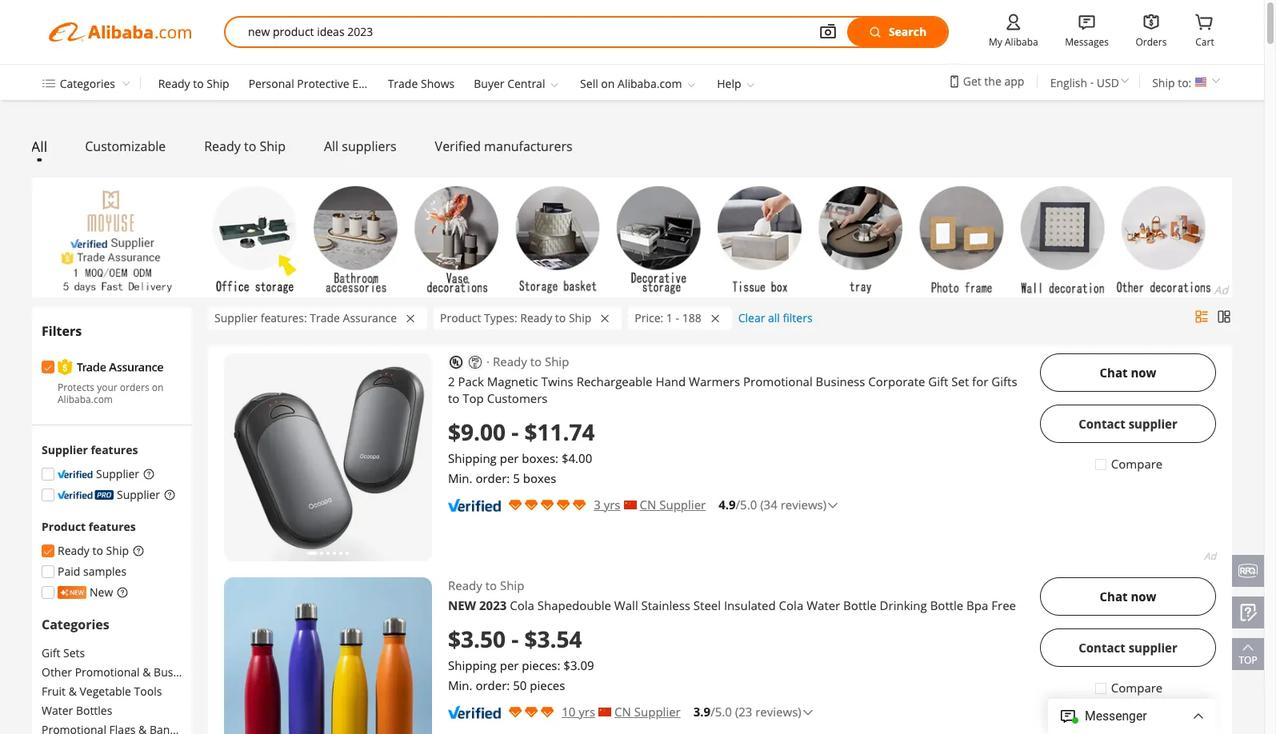 Task type: vqa. For each thing, say whether or not it's contained in the screenshot.
$0.22's THE EASY
no



Task type: describe. For each thing, give the bounding box(es) containing it.
contact supplier link for $9.00 - $11.74
[[1040, 405, 1216, 443]]

boxes:
[[522, 451, 559, 467]]

- for $11.74
[[511, 417, 519, 447]]

new
[[90, 585, 113, 600]]

arrow down image for sell on alibaba.com
[[685, 78, 698, 91]]

1 supplier link from the top
[[42, 467, 139, 482]]

50
[[513, 678, 527, 694]]

contact for $3.50 - $3.54
[[1079, 640, 1126, 656]]


[[1140, 10, 1163, 34]]

$9.00
[[448, 417, 506, 447]]

flag us image
[[1195, 76, 1207, 89]]

gift sets link
[[42, 646, 182, 661]]

price: 1 - 188
[[635, 310, 701, 326]]

to up paid samples
[[92, 544, 103, 559]]

chat now for $9.00 - $11.74
[[1100, 364, 1157, 380]]

features:
[[261, 310, 307, 326]]

ready to ship link for $3.50 - $3.54 link
[[448, 578, 1024, 595]]

types:
[[484, 310, 517, 326]]

paid samples link
[[42, 564, 127, 580]]

per for $3.50
[[500, 658, 519, 674]]

business inside gift sets other promotional & business gifts fruit & vegetable tools water bottles
[[154, 665, 200, 680]]

warmers
[[689, 374, 740, 390]]

equipment
[[352, 76, 410, 91]]

orders link
[[1136, 34, 1167, 50]]

5
[[513, 471, 520, 487]]

pieces:
[[522, 658, 561, 674]]

contact for $9.00 - $11.74
[[1079, 416, 1126, 432]]

manufacturers
[[484, 138, 573, 155]]

your
[[97, 381, 117, 394]]

all suppliers link
[[324, 138, 397, 155]]

supplier features
[[42, 443, 138, 458]]

new product ideas 2023 text field
[[248, 18, 796, 46]]

$3.50 - $3.54 link
[[448, 624, 1024, 655]]

2 cola from the left
[[779, 598, 804, 614]]

clear
[[738, 310, 765, 326]]

2 pack magnetic twins rechargeable hand warmers promotional business corporate gift set for gifts to top customers
[[448, 374, 1017, 406]]

(34
[[760, 497, 778, 513]]

4.9 /5.0 (34 reviews)
[[719, 497, 827, 513]]

reviews) for $9.00 - $11.74
[[781, 497, 827, 513]]


[[1076, 10, 1098, 34]]

compare for $3.50 - $3.54
[[1111, 680, 1163, 696]]


[[819, 22, 838, 41]]

search
[[889, 24, 927, 39]]

 orders
[[1136, 10, 1167, 49]]

clear all filters link
[[738, 310, 813, 326]]

10
[[562, 704, 576, 720]]

 my alibaba
[[989, 10, 1038, 49]]

compare for $9.00 - $11.74
[[1111, 456, 1163, 472]]

verified
[[435, 138, 481, 155]]

fruit & vegetable tools link
[[42, 684, 182, 700]]

to right types:
[[555, 310, 566, 326]]

gifts inside gift sets other promotional & business gifts fruit & vegetable tools water bottles
[[203, 665, 227, 680]]

ready to ship up paid samples
[[58, 544, 129, 559]]

gift inside 2 pack magnetic twins rechargeable hand warmers promotional business corporate gift set for gifts to top customers
[[928, 374, 949, 390]]

cn for $9.00 - $11.74
[[640, 497, 656, 513]]

chat now link for $9.00 - $11.74
[[1040, 354, 1216, 392]]

stainless
[[641, 598, 691, 614]]

arrow down image for ship to:
[[1209, 74, 1223, 88]]

ul image
[[450, 356, 463, 368]]

get the app link
[[963, 74, 1025, 89]]

/5.0 for $3.50 - $3.54
[[711, 704, 732, 720]]

personal protective equipment link
[[249, 76, 410, 91]]

contact supplier for $9.00 - $11.74
[[1079, 416, 1178, 432]]

vegetable
[[80, 684, 131, 700]]

ship to:
[[1152, 75, 1192, 90]]

help link
[[717, 76, 741, 91]]

$4.00
[[562, 451, 592, 467]]

$3.09
[[564, 658, 594, 674]]

1 vertical spatial ad
[[1204, 550, 1216, 563]]

to down personal
[[244, 138, 256, 155]]

cn image for $9.00 - $11.74
[[624, 501, 637, 510]]

sell on alibaba.com link
[[580, 76, 682, 91]]

1 vertical spatial trade
[[310, 310, 340, 326]]

get
[[963, 74, 982, 89]]

 link
[[1003, 10, 1025, 34]]

4.9
[[719, 497, 736, 513]]

$3.50
[[448, 624, 506, 655]]

other promotional & business gifts link
[[42, 665, 227, 680]]

188
[[682, 310, 701, 326]]

1 vertical spatial categories
[[42, 616, 109, 634]]

bpa
[[967, 598, 989, 614]]

rechargeable
[[577, 374, 653, 390]]

english - usd
[[1050, 74, 1119, 90]]

gifts inside 2 pack magnetic twins rechargeable hand warmers promotional business corporate gift set for gifts to top customers
[[992, 374, 1017, 390]]

fruit
[[42, 684, 66, 700]]

compare link for $3.50 - $3.54
[[1094, 680, 1163, 697]]

1 horizontal spatial on
[[601, 76, 615, 91]]

twins
[[541, 374, 574, 390]]

cart
[[1196, 35, 1214, 49]]

cn for $3.50 - $3.54
[[615, 704, 631, 720]]

reviews) for $3.50 - $3.54
[[756, 704, 802, 720]]

$3.50 - $3.54 shipping per pieces: $3.09 min. order: 50 pieces
[[448, 624, 594, 694]]

orders
[[120, 381, 149, 394]]

pieces
[[530, 678, 565, 694]]

2 supplier link from the top
[[42, 488, 160, 503]]

to left personal
[[193, 76, 204, 91]]

hand
[[656, 374, 686, 390]]

features for supplier features
[[91, 443, 138, 458]]

supplier left features:
[[214, 310, 258, 326]]

ready inside ready to ship new 2023 cola shapedouble wall stainless steel insulated cola water bottle drinking bottle bpa free
[[448, 578, 482, 594]]

to:
[[1178, 75, 1192, 90]]

water inside ready to ship new 2023 cola shapedouble wall stainless steel insulated cola water bottle drinking bottle bpa free
[[807, 598, 840, 614]]

1
[[666, 310, 673, 326]]

1 cola from the left
[[510, 598, 534, 614]]

/5.0 for $9.00 - $11.74
[[736, 497, 757, 513]]

trade shows
[[388, 76, 455, 91]]

wall
[[614, 598, 638, 614]]

to up twins in the left of the page
[[530, 354, 542, 370]]

$3.54
[[524, 624, 582, 655]]

now for $9.00 - $11.74
[[1131, 364, 1157, 380]]

0 vertical spatial categories
[[60, 76, 115, 91]]

alibaba.com inside protects your orders on alibaba.com
[[58, 393, 113, 406]]

mail image
[[396, 373, 416, 392]]

3
[[594, 497, 601, 513]]

all for all suppliers
[[324, 138, 339, 155]]

yrs for $3.50 - $3.54
[[579, 704, 595, 720]]

customizable link
[[85, 138, 166, 155]]

paid
[[58, 564, 80, 580]]

now for $3.50 - $3.54
[[1131, 589, 1157, 605]]

 link
[[1076, 10, 1098, 34]]

usd
[[1097, 75, 1119, 90]]

pse image
[[469, 356, 482, 368]]

buyer central
[[474, 76, 545, 91]]

customizable
[[85, 138, 166, 155]]

compare link for $9.00 - $11.74
[[1094, 456, 1163, 473]]

contact supplier for $3.50 - $3.54
[[1079, 640, 1178, 656]]


[[868, 25, 883, 39]]

select image for product features
[[42, 547, 54, 558]]

0 vertical spatial ad
[[1214, 282, 1228, 298]]

customers
[[487, 390, 548, 406]]



Task type: locate. For each thing, give the bounding box(es) containing it.
chat for $9.00 - $11.74
[[1100, 364, 1128, 380]]

order: inside $9.00 - $11.74 shipping per boxes: $4.00 min. order: 5 boxes
[[476, 471, 510, 487]]

arrow down image for english
[[1118, 74, 1132, 88]]

1 contact supplier from the top
[[1079, 416, 1178, 432]]

1 vertical spatial business
[[154, 665, 200, 680]]

alibaba.com right sell
[[618, 76, 682, 91]]

all link
[[31, 137, 47, 156]]

ready to ship link up 2 pack magnetic twins rechargeable hand warmers promotional business corporate gift set for gifts to top customers link
[[448, 354, 1024, 370]]

0 vertical spatial gifts
[[992, 374, 1017, 390]]

cn right 3 yrs
[[640, 497, 656, 513]]

shapedouble
[[537, 598, 611, 614]]

personal protective equipment
[[249, 76, 410, 91]]

0 horizontal spatial product
[[42, 520, 86, 535]]

business inside 2 pack magnetic twins rechargeable hand warmers promotional business corporate gift set for gifts to top customers
[[816, 374, 865, 390]]

to up 2023
[[485, 578, 497, 594]]

1 vertical spatial shipping
[[448, 658, 497, 674]]

messages
[[1065, 35, 1109, 49]]

1 contact from the top
[[1079, 416, 1126, 432]]

business
[[816, 374, 865, 390], [154, 665, 200, 680]]

1 compare link from the top
[[1094, 456, 1163, 473]]

protects
[[58, 381, 94, 394]]

steel
[[694, 598, 721, 614]]

1 vertical spatial compare link
[[1094, 680, 1163, 697]]

supplier down 'supplier features'
[[96, 467, 139, 482]]

features
[[91, 443, 138, 458], [89, 520, 136, 535]]

close image for supplier features: trade assurance
[[407, 313, 414, 325]]

min. down $3.50
[[448, 678, 473, 694]]

gift inside gift sets other promotional & business gifts fruit & vegetable tools water bottles
[[42, 646, 60, 661]]

on right orders
[[152, 381, 164, 394]]

cola right insulated
[[779, 598, 804, 614]]

1 vertical spatial contact supplier link
[[1040, 629, 1216, 667]]

on inside protects your orders on alibaba.com
[[152, 381, 164, 394]]

all
[[31, 137, 47, 156], [324, 138, 339, 155]]

1 vertical spatial order:
[[476, 678, 510, 694]]

ready to ship link for trade shows link
[[158, 76, 229, 91]]

(23
[[735, 704, 752, 720]]

contact supplier link for $3.50 - $3.54
[[1040, 629, 1216, 667]]

arrow down image
[[548, 78, 561, 91], [685, 78, 698, 91], [744, 78, 757, 91]]

1 min. from the top
[[448, 471, 473, 487]]

0 horizontal spatial gift
[[42, 646, 60, 661]]

1 vertical spatial on
[[152, 381, 164, 394]]

0 horizontal spatial bottle
[[843, 598, 877, 614]]

arrow down image right flag us image
[[1209, 74, 1223, 88]]

pack
[[458, 374, 484, 390]]

protective
[[297, 76, 349, 91]]

1 compare from the top
[[1111, 456, 1163, 472]]

trade
[[388, 76, 418, 91], [310, 310, 340, 326]]

shipping
[[448, 451, 497, 467], [448, 658, 497, 674]]

mail image
[[396, 597, 416, 617]]

close image for product types: ready to ship
[[601, 313, 609, 325]]

1 shipping from the top
[[448, 451, 497, 467]]

- left $3.54
[[511, 624, 519, 655]]

yrs right '10'
[[579, 704, 595, 720]]

cn right '10 yrs'
[[615, 704, 631, 720]]

all down category icon
[[31, 137, 47, 156]]

1 vertical spatial yrs
[[579, 704, 595, 720]]

0 vertical spatial contact supplier
[[1079, 416, 1178, 432]]

0 vertical spatial chat
[[1100, 364, 1128, 380]]

2
[[448, 374, 455, 390]]

1 vertical spatial compare
[[1111, 680, 1163, 696]]

2 now from the top
[[1131, 589, 1157, 605]]

0 vertical spatial business
[[816, 374, 865, 390]]

0 vertical spatial now
[[1131, 364, 1157, 380]]

select image for filters
[[42, 362, 54, 373]]

1 horizontal spatial close image
[[601, 313, 609, 325]]

0 horizontal spatial &
[[69, 684, 77, 700]]

per up 5
[[500, 451, 519, 467]]

1 vertical spatial reviews)
[[756, 704, 802, 720]]

cn supplier for $9.00 - $11.74
[[640, 497, 706, 513]]

1 vertical spatial contact supplier
[[1079, 640, 1178, 656]]

drinking
[[880, 598, 927, 614]]

ship inside ready to ship new 2023 cola shapedouble wall stainless steel insulated cola water bottle drinking bottle bpa free
[[500, 578, 524, 594]]

all
[[768, 310, 780, 326]]

- inside the "$3.50 - $3.54 shipping per pieces: $3.09 min. order: 50 pieces"
[[511, 624, 519, 655]]

to inside ready to ship new 2023 cola shapedouble wall stainless steel insulated cola water bottle drinking bottle bpa free
[[485, 578, 497, 594]]

3.9
[[694, 704, 711, 720]]

top
[[463, 390, 484, 406]]

chat
[[1100, 364, 1128, 380], [1100, 589, 1128, 605]]

1 horizontal spatial business
[[816, 374, 865, 390]]

1 horizontal spatial gift
[[928, 374, 949, 390]]

1 vertical spatial water
[[42, 704, 73, 719]]

chat for $3.50 - $3.54
[[1100, 589, 1128, 605]]

min. for $9.00
[[448, 471, 473, 487]]

water right insulated
[[807, 598, 840, 614]]

3 arrow down image from the left
[[744, 78, 757, 91]]

product types: ready to ship
[[440, 310, 592, 326]]

boxes
[[523, 471, 556, 487]]

supplier link
[[42, 467, 139, 482], [42, 488, 160, 503]]

1 vertical spatial promotional
[[75, 665, 140, 680]]

ready to ship link up insulated
[[448, 578, 1024, 595]]

min.
[[448, 471, 473, 487], [448, 678, 473, 694]]

cn image right '10 yrs'
[[599, 708, 611, 717]]

2 order: from the top
[[476, 678, 510, 694]]

ready to ship
[[158, 76, 229, 91], [204, 138, 286, 155], [493, 354, 569, 370], [58, 544, 129, 559]]

0 vertical spatial &
[[143, 665, 151, 680]]

features down protects your orders on alibaba.com
[[91, 443, 138, 458]]

2023
[[479, 598, 507, 614]]

0 vertical spatial chat now
[[1100, 364, 1157, 380]]

chat now link for $3.50 - $3.54
[[1040, 578, 1216, 616]]

2 supplier from the top
[[1129, 640, 1178, 656]]

bottle left 'bpa'
[[930, 598, 964, 614]]

promotional right warmers
[[743, 374, 813, 390]]

1 horizontal spatial yrs
[[604, 497, 621, 513]]

/5.0 left the (34
[[736, 497, 757, 513]]

$9.00 - $11.74 shipping per boxes: $4.00 min. order: 5 boxes
[[448, 417, 595, 487]]

1 vertical spatial alibaba.com
[[58, 393, 113, 406]]

verified manufacturers
[[435, 138, 573, 155]]

promotional inside gift sets other promotional & business gifts fruit & vegetable tools water bottles
[[75, 665, 140, 680]]

yrs
[[604, 497, 621, 513], [579, 704, 595, 720]]

on right sell
[[601, 76, 615, 91]]

- inside $9.00 - $11.74 shipping per boxes: $4.00 min. order: 5 boxes
[[511, 417, 519, 447]]

1 now from the top
[[1131, 364, 1157, 380]]

1 vertical spatial product
[[42, 520, 86, 535]]

supplier down the protects
[[42, 443, 88, 458]]

compare link
[[1094, 456, 1163, 473], [1094, 680, 1163, 697]]

reviews)
[[781, 497, 827, 513], [756, 704, 802, 720]]

1 bottle from the left
[[843, 598, 877, 614]]

cn image
[[624, 501, 637, 510], [599, 708, 611, 717]]

gift up the other
[[42, 646, 60, 661]]

promotional inside 2 pack magnetic twins rechargeable hand warmers promotional business corporate gift set for gifts to top customers
[[743, 374, 813, 390]]

close image right assurance
[[407, 313, 414, 325]]

yrs for $9.00 - $11.74
[[604, 497, 621, 513]]

ready to ship link for $9.00 - $11.74 link
[[448, 354, 1024, 370]]

to
[[193, 76, 204, 91], [244, 138, 256, 155], [555, 310, 566, 326], [530, 354, 542, 370], [448, 390, 460, 406], [92, 544, 103, 559], [485, 578, 497, 594]]

- down customers
[[511, 417, 519, 447]]

1 horizontal spatial &
[[143, 665, 151, 680]]

$11.74
[[524, 417, 595, 447]]

alibaba
[[1005, 35, 1038, 49]]

min. inside the "$3.50 - $3.54 shipping per pieces: $3.09 min. order: 50 pieces"
[[448, 678, 473, 694]]

0 vertical spatial cn
[[640, 497, 656, 513]]

filters
[[42, 322, 82, 340]]

1 horizontal spatial trade
[[388, 76, 418, 91]]

2 chat now from the top
[[1100, 589, 1157, 605]]

bottle left drinking
[[843, 598, 877, 614]]

2 contact supplier from the top
[[1079, 640, 1178, 656]]

order: inside the "$3.50 - $3.54 shipping per pieces: $3.09 min. order: 50 pieces"
[[476, 678, 510, 694]]

for
[[972, 374, 989, 390]]

top
[[1239, 654, 1258, 667]]

categories up 'sets'
[[42, 616, 109, 634]]

features for product features
[[89, 520, 136, 535]]

1 arrow down image from the left
[[548, 78, 561, 91]]

corporate
[[868, 374, 925, 390]]

2 close image from the left
[[601, 313, 609, 325]]

select image up paid samples link
[[42, 547, 54, 558]]

 messages
[[1065, 10, 1109, 49]]

2 chat now link from the top
[[1040, 578, 1216, 616]]

1 horizontal spatial arrow down image
[[1118, 74, 1132, 88]]

app
[[1005, 74, 1025, 89]]

1 vertical spatial contact
[[1079, 640, 1126, 656]]

0 vertical spatial select image
[[42, 362, 54, 373]]

product features
[[42, 520, 136, 535]]

0 horizontal spatial close image
[[407, 313, 414, 325]]

ready to ship down personal
[[204, 138, 286, 155]]

0 horizontal spatial arrow down image
[[548, 78, 561, 91]]

magnetic
[[487, 374, 538, 390]]

ready to ship link down personal
[[204, 138, 286, 155]]

arrow down image right central on the left top of page
[[548, 78, 561, 91]]

0 vertical spatial chat now link
[[1040, 354, 1216, 392]]

1 vertical spatial chat now
[[1100, 589, 1157, 605]]

chat now for $3.50 - $3.54
[[1100, 589, 1157, 605]]

0 horizontal spatial business
[[154, 665, 200, 680]]

cn supplier left 3.9 on the right bottom of page
[[615, 704, 681, 720]]

select image down filters
[[42, 362, 54, 373]]

per inside the "$3.50 - $3.54 shipping per pieces: $3.09 min. order: 50 pieces"
[[500, 658, 519, 674]]

0 vertical spatial cn supplier
[[640, 497, 706, 513]]

0 horizontal spatial /5.0
[[711, 704, 732, 720]]

product left types:
[[440, 310, 481, 326]]

1 vertical spatial now
[[1131, 589, 1157, 605]]

1 vertical spatial min.
[[448, 678, 473, 694]]

reviews) right (23
[[756, 704, 802, 720]]

category image
[[41, 74, 55, 93]]

supplier for $3.50 - $3.54
[[1129, 640, 1178, 656]]

cn supplier left 4.9
[[640, 497, 706, 513]]

1 horizontal spatial promotional
[[743, 374, 813, 390]]

- for $3.54
[[511, 624, 519, 655]]

& right fruit
[[69, 684, 77, 700]]

1 vertical spatial select image
[[42, 547, 54, 558]]

2 per from the top
[[500, 658, 519, 674]]

now
[[1131, 364, 1157, 380], [1131, 589, 1157, 605]]

order: left 5
[[476, 471, 510, 487]]

1 per from the top
[[500, 451, 519, 467]]


[[1194, 10, 1216, 34]]

close image
[[407, 313, 414, 325], [601, 313, 609, 325]]

arrow down image up customizable link
[[118, 77, 131, 90]]

0 horizontal spatial alibaba.com
[[58, 393, 113, 406]]

alibaba.com left orders
[[58, 393, 113, 406]]

0 vertical spatial contact
[[1079, 416, 1126, 432]]

0 vertical spatial /5.0
[[736, 497, 757, 513]]

ready to ship link left personal
[[158, 76, 229, 91]]

shipping inside the "$3.50 - $3.54 shipping per pieces: $3.09 min. order: 50 pieces"
[[448, 658, 497, 674]]

2 min. from the top
[[448, 678, 473, 694]]

2 contact from the top
[[1079, 640, 1126, 656]]

0 horizontal spatial yrs
[[579, 704, 595, 720]]

min. for $3.50
[[448, 678, 473, 694]]

water inside gift sets other promotional & business gifts fruit & vegetable tools water bottles
[[42, 704, 73, 719]]

features up the samples
[[89, 520, 136, 535]]

close image
[[711, 313, 719, 325]]

1 chat from the top
[[1100, 364, 1128, 380]]

cn image for $3.50 - $3.54
[[599, 708, 611, 717]]

supplier left 4.9
[[660, 497, 706, 513]]

1 vertical spatial supplier link
[[42, 488, 160, 503]]

ship
[[1152, 75, 1175, 90], [207, 76, 229, 91], [260, 138, 286, 155], [569, 310, 592, 326], [545, 354, 569, 370], [106, 544, 129, 559], [500, 578, 524, 594]]

cn image right 3 yrs
[[624, 501, 637, 510]]

0 vertical spatial gift
[[928, 374, 949, 390]]

0 vertical spatial shipping
[[448, 451, 497, 467]]

2 shipping from the top
[[448, 658, 497, 674]]

insulated
[[724, 598, 776, 614]]

ready to ship new 2023 cola shapedouble wall stainless steel insulated cola water bottle drinking bottle bpa free
[[448, 578, 1016, 614]]

1 select image from the top
[[42, 362, 54, 373]]

arrow down image
[[1118, 74, 1132, 88], [1209, 74, 1223, 88], [118, 77, 131, 90]]

ready to ship left personal
[[158, 76, 229, 91]]

verified manufacturers link
[[435, 138, 573, 155]]

2 bottle from the left
[[930, 598, 964, 614]]

1 horizontal spatial alibaba.com
[[618, 76, 682, 91]]

3 yrs
[[594, 497, 621, 513]]

/5.0 left (23
[[711, 704, 732, 720]]

0 horizontal spatial arrow down image
[[118, 77, 131, 90]]

cola right 2023
[[510, 598, 534, 614]]

0 vertical spatial reviews)
[[781, 497, 827, 513]]

1 vertical spatial features
[[89, 520, 136, 535]]

order: for $9.00
[[476, 471, 510, 487]]

 search
[[868, 24, 927, 39]]

bottle
[[843, 598, 877, 614], [930, 598, 964, 614]]

1 horizontal spatial water
[[807, 598, 840, 614]]

& up tools
[[143, 665, 151, 680]]

arrow up image
[[1239, 639, 1258, 658]]

1 contact supplier link from the top
[[1040, 405, 1216, 443]]

0 vertical spatial trade
[[388, 76, 418, 91]]

product for product types: ready to ship
[[440, 310, 481, 326]]

water bottles link
[[42, 704, 182, 719]]

supplier features: trade assurance
[[214, 310, 397, 326]]

the
[[985, 74, 1002, 89]]

suppliers
[[342, 138, 397, 155]]

- for usd
[[1090, 74, 1094, 89]]

shipping for $3.50
[[448, 658, 497, 674]]

0 horizontal spatial promotional
[[75, 665, 140, 680]]

0 vertical spatial features
[[91, 443, 138, 458]]

1 vertical spatial cn
[[615, 704, 631, 720]]

my
[[989, 35, 1003, 49]]

0 vertical spatial compare link
[[1094, 456, 1163, 473]]

per inside $9.00 - $11.74 shipping per boxes: $4.00 min. order: 5 boxes
[[500, 451, 519, 467]]

all left the suppliers
[[324, 138, 339, 155]]

- right 1
[[676, 310, 679, 326]]

order: left 50 in the bottom left of the page
[[476, 678, 510, 694]]

0 horizontal spatial water
[[42, 704, 73, 719]]

- inside english - usd
[[1090, 74, 1094, 89]]

0 horizontal spatial trade
[[310, 310, 340, 326]]

1 vertical spatial cn supplier
[[615, 704, 681, 720]]

orders
[[1136, 35, 1167, 49]]

supplier link down 'supplier features'
[[42, 467, 139, 482]]

promotional up vegetable
[[75, 665, 140, 680]]

1 close image from the left
[[407, 313, 414, 325]]

1 vertical spatial &
[[69, 684, 77, 700]]

reviews) right the (34
[[781, 497, 827, 513]]

2 contact supplier link from the top
[[1040, 629, 1216, 667]]

shows
[[421, 76, 455, 91]]

0 vertical spatial water
[[807, 598, 840, 614]]

1 vertical spatial supplier
[[1129, 640, 1178, 656]]

1 chat now from the top
[[1100, 364, 1157, 380]]

1 horizontal spatial cola
[[779, 598, 804, 614]]

1 chat now link from the top
[[1040, 354, 1216, 392]]

1 vertical spatial chat now link
[[1040, 578, 1216, 616]]

1 horizontal spatial /5.0
[[736, 497, 757, 513]]

2 horizontal spatial arrow down image
[[744, 78, 757, 91]]

business up tools
[[154, 665, 200, 680]]

0 vertical spatial supplier link
[[42, 467, 139, 482]]

0 horizontal spatial gifts
[[203, 665, 227, 680]]

- left usd
[[1090, 74, 1094, 89]]

to down "2"
[[448, 390, 460, 406]]

0 vertical spatial yrs
[[604, 497, 621, 513]]

10 yrs
[[562, 704, 595, 720]]

supplier up product features
[[117, 488, 160, 503]]

1 supplier from the top
[[1129, 416, 1178, 432]]

all for all
[[31, 137, 47, 156]]

sell
[[580, 76, 598, 91]]

2 chat from the top
[[1100, 589, 1128, 605]]

shipping inside $9.00 - $11.74 shipping per boxes: $4.00 min. order: 5 boxes
[[448, 451, 497, 467]]

arrow down image for buyer central
[[548, 78, 561, 91]]

product up paid
[[42, 520, 86, 535]]

order: for $3.50
[[476, 678, 510, 694]]

0 vertical spatial supplier
[[1129, 416, 1178, 432]]

ready to ship up magnetic
[[493, 354, 569, 370]]

shipping for $9.00
[[448, 451, 497, 467]]

per for $9.00
[[500, 451, 519, 467]]

1 horizontal spatial arrow down image
[[685, 78, 698, 91]]

trade left shows
[[388, 76, 418, 91]]

 link
[[1194, 10, 1216, 34]]

arrow down image right help
[[744, 78, 757, 91]]

to inside 2 pack magnetic twins rechargeable hand warmers promotional business corporate gift set for gifts to top customers
[[448, 390, 460, 406]]

price:
[[635, 310, 664, 326]]


[[1003, 10, 1025, 34]]

per up 50 in the bottom left of the page
[[500, 658, 519, 674]]

1 order: from the top
[[476, 471, 510, 487]]

1 vertical spatial gift
[[42, 646, 60, 661]]

gift left set
[[928, 374, 949, 390]]

ready to ship link up paid samples link
[[42, 544, 129, 559]]

business left corporate
[[816, 374, 865, 390]]

1 horizontal spatial bottle
[[930, 598, 964, 614]]

supplier for $9.00 - $11.74
[[1129, 416, 1178, 432]]

2 compare from the top
[[1111, 680, 1163, 696]]

cn supplier for $3.50 - $3.54
[[615, 704, 681, 720]]

shipping down $9.00
[[448, 451, 497, 467]]

get the app
[[963, 74, 1025, 89]]

my alibaba link
[[989, 34, 1038, 50]]

arrow down image left "ship to:"
[[1118, 74, 1132, 88]]

0 vertical spatial alibaba.com
[[618, 76, 682, 91]]

samples
[[83, 564, 127, 580]]

tools
[[134, 684, 162, 700]]

0 vertical spatial order:
[[476, 471, 510, 487]]

supplier link up product features
[[42, 488, 160, 503]]

2 select image from the top
[[42, 547, 54, 558]]

1 horizontal spatial cn image
[[624, 501, 637, 510]]

set
[[952, 374, 969, 390]]

0 vertical spatial compare
[[1111, 456, 1163, 472]]

min. down $9.00
[[448, 471, 473, 487]]

1 horizontal spatial product
[[440, 310, 481, 326]]

1 horizontal spatial all
[[324, 138, 339, 155]]

supplier left 3.9 on the right bottom of page
[[634, 704, 681, 720]]

-
[[1090, 74, 1094, 89], [676, 310, 679, 326], [511, 417, 519, 447], [511, 624, 519, 655]]

buyer
[[474, 76, 505, 91]]

shipping down $3.50
[[448, 658, 497, 674]]

2 arrow down image from the left
[[685, 78, 698, 91]]

ready to ship link
[[158, 76, 229, 91], [204, 138, 286, 155], [448, 354, 1024, 370], [42, 544, 129, 559], [448, 578, 1024, 595]]

buyer central link
[[474, 76, 545, 91]]

0 vertical spatial contact supplier link
[[1040, 405, 1216, 443]]

select image
[[42, 362, 54, 373], [42, 547, 54, 558]]

water down fruit
[[42, 704, 73, 719]]

yrs right 3
[[604, 497, 621, 513]]

min. inside $9.00 - $11.74 shipping per boxes: $4.00 min. order: 5 boxes
[[448, 471, 473, 487]]

1 vertical spatial gifts
[[203, 665, 227, 680]]

1 horizontal spatial gifts
[[992, 374, 1017, 390]]

trade right features:
[[310, 310, 340, 326]]

3.9 /5.0 (23 reviews)
[[694, 704, 802, 720]]

0 vertical spatial per
[[500, 451, 519, 467]]

free
[[992, 598, 1016, 614]]

0 vertical spatial on
[[601, 76, 615, 91]]

close image left the price:
[[601, 313, 609, 325]]

categories right category icon
[[60, 76, 115, 91]]

product for product features
[[42, 520, 86, 535]]

0 horizontal spatial on
[[152, 381, 164, 394]]

2 compare link from the top
[[1094, 680, 1163, 697]]

paid samples
[[58, 564, 127, 580]]

arrow down image for help
[[744, 78, 757, 91]]

2 horizontal spatial arrow down image
[[1209, 74, 1223, 88]]

0 horizontal spatial cn
[[615, 704, 631, 720]]

0 horizontal spatial cn image
[[599, 708, 611, 717]]

arrow down image left help
[[685, 78, 698, 91]]

/5.0
[[736, 497, 757, 513], [711, 704, 732, 720]]



